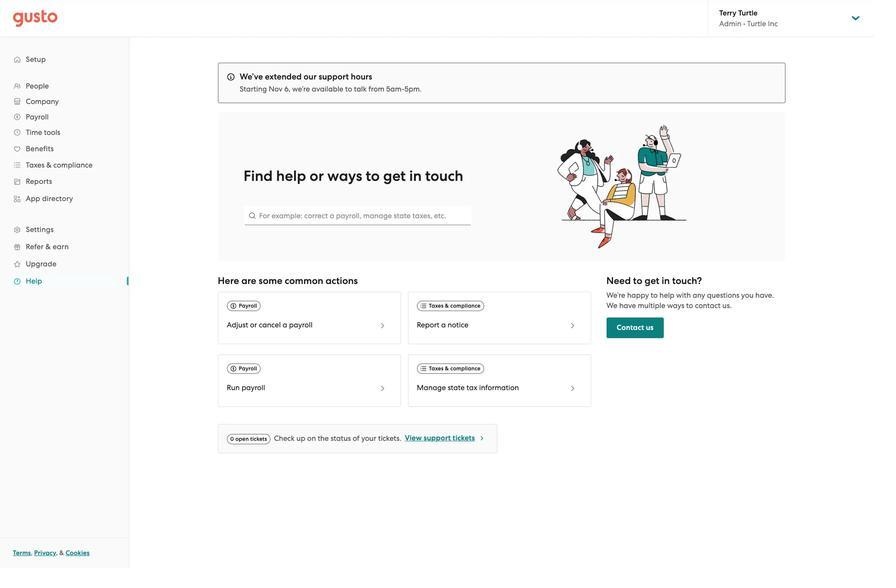 Task type: describe. For each thing, give the bounding box(es) containing it.
tickets.
[[378, 434, 401, 443]]

contact
[[617, 323, 644, 332]]

app directory link
[[9, 191, 120, 206]]

payroll for adjust
[[239, 303, 257, 309]]

terry
[[719, 9, 736, 18]]

payroll button
[[9, 109, 120, 125]]

are
[[241, 275, 256, 287]]

we've
[[240, 72, 263, 82]]

upgrade
[[26, 260, 57, 268]]

hours
[[351, 72, 372, 82]]

support inside alert
[[319, 72, 349, 82]]

of
[[353, 434, 360, 443]]

to up multiple
[[651, 291, 658, 300]]

manage
[[417, 384, 446, 392]]

0
[[230, 436, 234, 442]]

-
[[401, 85, 404, 93]]

view support tickets
[[405, 434, 475, 443]]

tickets for view support tickets
[[453, 434, 475, 443]]

taxes & compliance inside taxes & compliance dropdown button
[[26, 161, 93, 169]]

have
[[619, 301, 636, 310]]

benefits
[[26, 144, 54, 153]]

terms link
[[13, 549, 31, 557]]

need
[[606, 275, 631, 287]]

company
[[26, 97, 59, 106]]

report
[[417, 321, 439, 329]]

here
[[218, 275, 239, 287]]

terry turtle admin • turtle inc
[[719, 9, 778, 28]]

help
[[26, 277, 42, 285]]

contact
[[695, 301, 721, 310]]

0 vertical spatial in
[[409, 167, 422, 185]]

actions
[[326, 275, 358, 287]]

list containing people
[[0, 78, 129, 290]]

nov
[[269, 85, 282, 93]]

to down with
[[686, 301, 693, 310]]

taxes for manage
[[429, 366, 444, 372]]

time
[[26, 128, 42, 137]]

0 vertical spatial or
[[310, 167, 324, 185]]

we
[[606, 301, 617, 310]]

have.
[[755, 291, 774, 300]]

inc
[[768, 19, 778, 28]]

some
[[259, 275, 282, 287]]

talk
[[354, 85, 367, 93]]

check up on the status of your tickets.
[[274, 434, 401, 443]]

time tools
[[26, 128, 60, 137]]

your
[[361, 434, 376, 443]]

directory
[[42, 194, 73, 203]]

check
[[274, 434, 295, 443]]

.
[[420, 85, 422, 93]]

app directory
[[26, 194, 73, 203]]

you
[[741, 291, 754, 300]]

terms , privacy , & cookies
[[13, 549, 90, 557]]

2 a from the left
[[441, 321, 446, 329]]

we're
[[606, 291, 625, 300]]

tickets for 0 open tickets
[[250, 436, 267, 442]]

privacy
[[34, 549, 56, 557]]

taxes & compliance for report
[[429, 303, 481, 309]]

view
[[405, 434, 422, 443]]

extended
[[265, 72, 302, 82]]

from
[[368, 85, 384, 93]]

5pm
[[404, 85, 420, 93]]

adjust
[[227, 321, 248, 329]]

people
[[26, 82, 49, 90]]

adjust or cancel a payroll
[[227, 321, 313, 329]]

cancel
[[259, 321, 281, 329]]

taxes inside dropdown button
[[26, 161, 45, 169]]

help link
[[9, 273, 120, 289]]

ways inside need to get in touch? we're happy to help with any questions you have. we have multiple ways to contact us.
[[667, 301, 684, 310]]

starting
[[240, 85, 267, 93]]

admin
[[719, 19, 741, 28]]

& inside dropdown button
[[46, 161, 52, 169]]

1 , from the left
[[31, 549, 33, 557]]

to inside we've extended our support hours alert
[[345, 85, 352, 93]]

contact us
[[617, 323, 654, 332]]

settings
[[26, 225, 54, 234]]

home image
[[13, 10, 58, 27]]

here are some common actions
[[218, 275, 358, 287]]

& up state
[[445, 366, 449, 372]]

we've extended our support hours alert
[[218, 63, 785, 103]]

0 horizontal spatial payroll
[[242, 384, 265, 392]]

settings link
[[9, 222, 120, 237]]

payroll inside dropdown button
[[26, 113, 49, 121]]

on
[[307, 434, 316, 443]]

0 open tickets
[[230, 436, 267, 442]]

& up report a notice
[[445, 303, 449, 309]]

multiple
[[638, 301, 665, 310]]

0 vertical spatial help
[[276, 167, 306, 185]]

cookies button
[[66, 548, 90, 558]]

we're
[[292, 85, 310, 93]]

notice
[[448, 321, 468, 329]]

help inside need to get in touch? we're happy to help with any questions you have. we have multiple ways to contact us.
[[660, 291, 674, 300]]

find help or ways to get in touch
[[244, 167, 463, 185]]



Task type: locate. For each thing, give the bounding box(es) containing it.
in left touch
[[409, 167, 422, 185]]

,
[[31, 549, 33, 557], [56, 549, 58, 557]]

0 vertical spatial support
[[319, 72, 349, 82]]

tickets
[[453, 434, 475, 443], [250, 436, 267, 442]]

find
[[244, 167, 273, 185]]

refer & earn
[[26, 242, 69, 251]]

touch
[[425, 167, 463, 185]]

a left notice
[[441, 321, 446, 329]]

& left earn
[[45, 242, 51, 251]]

0 horizontal spatial tickets
[[250, 436, 267, 442]]

2 vertical spatial taxes
[[429, 366, 444, 372]]

, left the 'cookies'
[[56, 549, 58, 557]]

0 vertical spatial taxes & compliance
[[26, 161, 93, 169]]

payroll right cancel
[[289, 321, 313, 329]]

setup link
[[9, 52, 120, 67]]

0 horizontal spatial help
[[276, 167, 306, 185]]

1 vertical spatial ways
[[667, 301, 684, 310]]

payroll up adjust
[[239, 303, 257, 309]]

taxes & compliance down the benefits link
[[26, 161, 93, 169]]

run
[[227, 384, 240, 392]]

the
[[318, 434, 329, 443]]

to left talk
[[345, 85, 352, 93]]

compliance for report
[[450, 303, 481, 309]]

common
[[285, 275, 323, 287]]

taxes
[[26, 161, 45, 169], [429, 303, 444, 309], [429, 366, 444, 372]]

1 horizontal spatial in
[[662, 275, 670, 287]]

compliance inside dropdown button
[[53, 161, 93, 169]]

0 vertical spatial payroll
[[289, 321, 313, 329]]

1 vertical spatial in
[[662, 275, 670, 287]]

cookies
[[66, 549, 90, 557]]

0 horizontal spatial ways
[[327, 167, 362, 185]]

turtle
[[738, 9, 758, 18], [747, 19, 766, 28]]

1 horizontal spatial a
[[441, 321, 446, 329]]

support up starting nov 6, we're available to talk from 5am - 5pm .
[[319, 72, 349, 82]]

2 , from the left
[[56, 549, 58, 557]]

available
[[312, 85, 343, 93]]

we've extended our support hours
[[240, 72, 372, 82]]

compliance up notice
[[450, 303, 481, 309]]

1 horizontal spatial ,
[[56, 549, 58, 557]]

company button
[[9, 94, 120, 109]]

time tools button
[[9, 125, 120, 140]]

turtle right • on the top of page
[[747, 19, 766, 28]]

contact us button
[[606, 318, 664, 338]]

gusto navigation element
[[0, 37, 129, 304]]

taxes & compliance up state
[[429, 366, 481, 372]]

1 vertical spatial taxes & compliance
[[429, 303, 481, 309]]

, left privacy
[[31, 549, 33, 557]]

any
[[693, 291, 705, 300]]

or
[[310, 167, 324, 185], [250, 321, 257, 329]]

up
[[296, 434, 305, 443]]

0 vertical spatial ways
[[327, 167, 362, 185]]

•
[[743, 19, 745, 28]]

manage state tax information
[[417, 384, 519, 392]]

payroll up 'time'
[[26, 113, 49, 121]]

reports link
[[9, 174, 120, 189]]

1 vertical spatial support
[[424, 434, 451, 443]]

people button
[[9, 78, 120, 94]]

0 vertical spatial turtle
[[738, 9, 758, 18]]

benefits link
[[9, 141, 120, 156]]

ways down with
[[667, 301, 684, 310]]

a right cancel
[[283, 321, 287, 329]]

&
[[46, 161, 52, 169], [45, 242, 51, 251], [445, 303, 449, 309], [445, 366, 449, 372], [59, 549, 64, 557]]

upgrade link
[[9, 256, 120, 272]]

us
[[646, 323, 654, 332]]

help right find
[[276, 167, 306, 185]]

0 horizontal spatial or
[[250, 321, 257, 329]]

0 horizontal spatial get
[[383, 167, 406, 185]]

payroll up run payroll
[[239, 366, 257, 372]]

compliance up manage state tax information
[[450, 366, 481, 372]]

2 vertical spatial payroll
[[239, 366, 257, 372]]

help
[[276, 167, 306, 185], [660, 291, 674, 300]]

with
[[676, 291, 691, 300]]

1 horizontal spatial help
[[660, 291, 674, 300]]

help left with
[[660, 291, 674, 300]]

6,
[[284, 85, 290, 93]]

payroll
[[289, 321, 313, 329], [242, 384, 265, 392]]

to
[[345, 85, 352, 93], [366, 167, 380, 185], [633, 275, 642, 287], [651, 291, 658, 300], [686, 301, 693, 310]]

terms
[[13, 549, 31, 557]]

compliance for manage
[[450, 366, 481, 372]]

1 horizontal spatial support
[[424, 434, 451, 443]]

in
[[409, 167, 422, 185], [662, 275, 670, 287]]

in left the 'touch?' on the right of page
[[662, 275, 670, 287]]

0 horizontal spatial support
[[319, 72, 349, 82]]

taxes for report
[[429, 303, 444, 309]]

0 horizontal spatial a
[[283, 321, 287, 329]]

1 horizontal spatial tickets
[[453, 434, 475, 443]]

1 horizontal spatial payroll
[[289, 321, 313, 329]]

get
[[383, 167, 406, 185], [645, 275, 659, 287]]

status
[[331, 434, 351, 443]]

privacy link
[[34, 549, 56, 557]]

tax
[[467, 384, 477, 392]]

payroll right run
[[242, 384, 265, 392]]

1 horizontal spatial or
[[310, 167, 324, 185]]

tools
[[44, 128, 60, 137]]

ways up for example: correct a payroll, manage state taxes, etc. field
[[327, 167, 362, 185]]

0 vertical spatial payroll
[[26, 113, 49, 121]]

touch?
[[672, 275, 702, 287]]

in inside need to get in touch? we're happy to help with any questions you have. we have multiple ways to contact us.
[[662, 275, 670, 287]]

& left the 'cookies'
[[59, 549, 64, 557]]

For example: correct a payroll, manage state taxes, etc. field
[[244, 206, 471, 225]]

starting nov 6, we're available to talk from 5am - 5pm .
[[240, 85, 422, 93]]

earn
[[53, 242, 69, 251]]

app
[[26, 194, 40, 203]]

report a notice
[[417, 321, 468, 329]]

run payroll
[[227, 384, 265, 392]]

list
[[0, 78, 129, 290]]

& down benefits
[[46, 161, 52, 169]]

1 a from the left
[[283, 321, 287, 329]]

support
[[319, 72, 349, 82], [424, 434, 451, 443]]

information
[[479, 384, 519, 392]]

questions
[[707, 291, 739, 300]]

1 vertical spatial turtle
[[747, 19, 766, 28]]

taxes & compliance up notice
[[429, 303, 481, 309]]

1 horizontal spatial ways
[[667, 301, 684, 310]]

1 vertical spatial payroll
[[239, 303, 257, 309]]

support right view
[[424, 434, 451, 443]]

1 vertical spatial compliance
[[450, 303, 481, 309]]

turtle up • on the top of page
[[738, 9, 758, 18]]

taxes up reports
[[26, 161, 45, 169]]

payroll for run
[[239, 366, 257, 372]]

compliance up reports link
[[53, 161, 93, 169]]

get inside need to get in touch? we're happy to help with any questions you have. we have multiple ways to contact us.
[[645, 275, 659, 287]]

to up happy
[[633, 275, 642, 287]]

setup
[[26, 55, 46, 64]]

0 vertical spatial compliance
[[53, 161, 93, 169]]

us.
[[722, 301, 732, 310]]

happy
[[627, 291, 649, 300]]

to up for example: correct a payroll, manage state taxes, etc. field
[[366, 167, 380, 185]]

1 vertical spatial or
[[250, 321, 257, 329]]

1 horizontal spatial get
[[645, 275, 659, 287]]

taxes up manage
[[429, 366, 444, 372]]

1 vertical spatial get
[[645, 275, 659, 287]]

taxes up report a notice
[[429, 303, 444, 309]]

1 vertical spatial payroll
[[242, 384, 265, 392]]

2 vertical spatial taxes & compliance
[[429, 366, 481, 372]]

open
[[235, 436, 249, 442]]

1 vertical spatial help
[[660, 291, 674, 300]]

0 vertical spatial get
[[383, 167, 406, 185]]

taxes & compliance for manage
[[429, 366, 481, 372]]

our
[[304, 72, 317, 82]]

1 vertical spatial taxes
[[429, 303, 444, 309]]

ways
[[327, 167, 362, 185], [667, 301, 684, 310]]

2 vertical spatial compliance
[[450, 366, 481, 372]]

refer & earn link
[[9, 239, 120, 255]]

view support tickets link
[[405, 433, 485, 445]]

compliance
[[53, 161, 93, 169], [450, 303, 481, 309], [450, 366, 481, 372]]

0 horizontal spatial in
[[409, 167, 422, 185]]

state
[[448, 384, 465, 392]]

5am
[[386, 85, 401, 93]]

refer
[[26, 242, 44, 251]]

0 vertical spatial taxes
[[26, 161, 45, 169]]

0 horizontal spatial ,
[[31, 549, 33, 557]]



Task type: vqa. For each thing, say whether or not it's contained in the screenshot.
FINANCIAL BENEFITS
no



